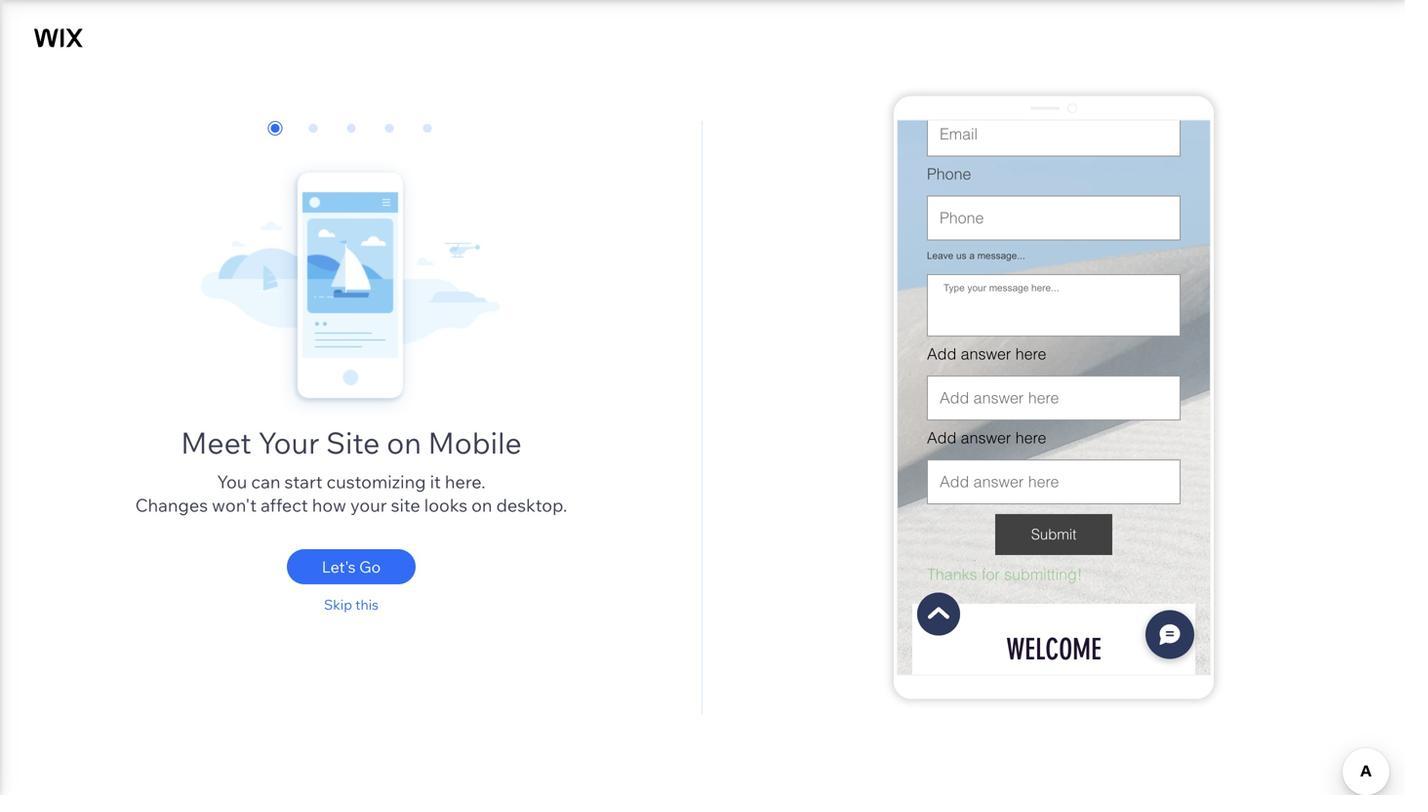 Task type: vqa. For each thing, say whether or not it's contained in the screenshot.
Let's Go button at the left of the page
yes



Task type: describe. For each thing, give the bounding box(es) containing it.
here.
[[445, 471, 486, 493]]

it
[[430, 471, 441, 493]]

your
[[258, 425, 320, 461]]

1 vertical spatial on
[[472, 494, 492, 516]]

affect
[[261, 494, 308, 516]]

how
[[312, 494, 346, 516]]

skip this button
[[287, 595, 416, 615]]

skip
[[324, 596, 352, 613]]

this
[[355, 596, 379, 613]]

meet your site on mobile you can start customizing it here. changes won't affect how your site looks on desktop.
[[135, 425, 567, 516]]

desktop.
[[496, 494, 567, 516]]

can
[[251, 471, 281, 493]]

let's
[[322, 557, 356, 577]]

start
[[284, 471, 323, 493]]

meet
[[181, 425, 252, 461]]



Task type: locate. For each thing, give the bounding box(es) containing it.
0 vertical spatial on
[[387, 425, 422, 461]]

skip this
[[324, 596, 379, 613]]

site
[[326, 425, 380, 461]]

on up the customizing
[[387, 425, 422, 461]]

on down here.
[[472, 494, 492, 516]]

go
[[359, 557, 381, 577]]

1 horizontal spatial on
[[472, 494, 492, 516]]

mobile
[[428, 425, 522, 461]]

let's go button
[[287, 549, 416, 585]]

your
[[350, 494, 387, 516]]

looks
[[424, 494, 468, 516]]

on
[[387, 425, 422, 461], [472, 494, 492, 516]]

0 horizontal spatial on
[[387, 425, 422, 461]]

let's go
[[322, 557, 381, 577]]

customizing
[[327, 471, 426, 493]]

site
[[391, 494, 420, 516]]

you
[[217, 471, 247, 493]]

changes
[[135, 494, 208, 516]]

won't
[[212, 494, 257, 516]]



